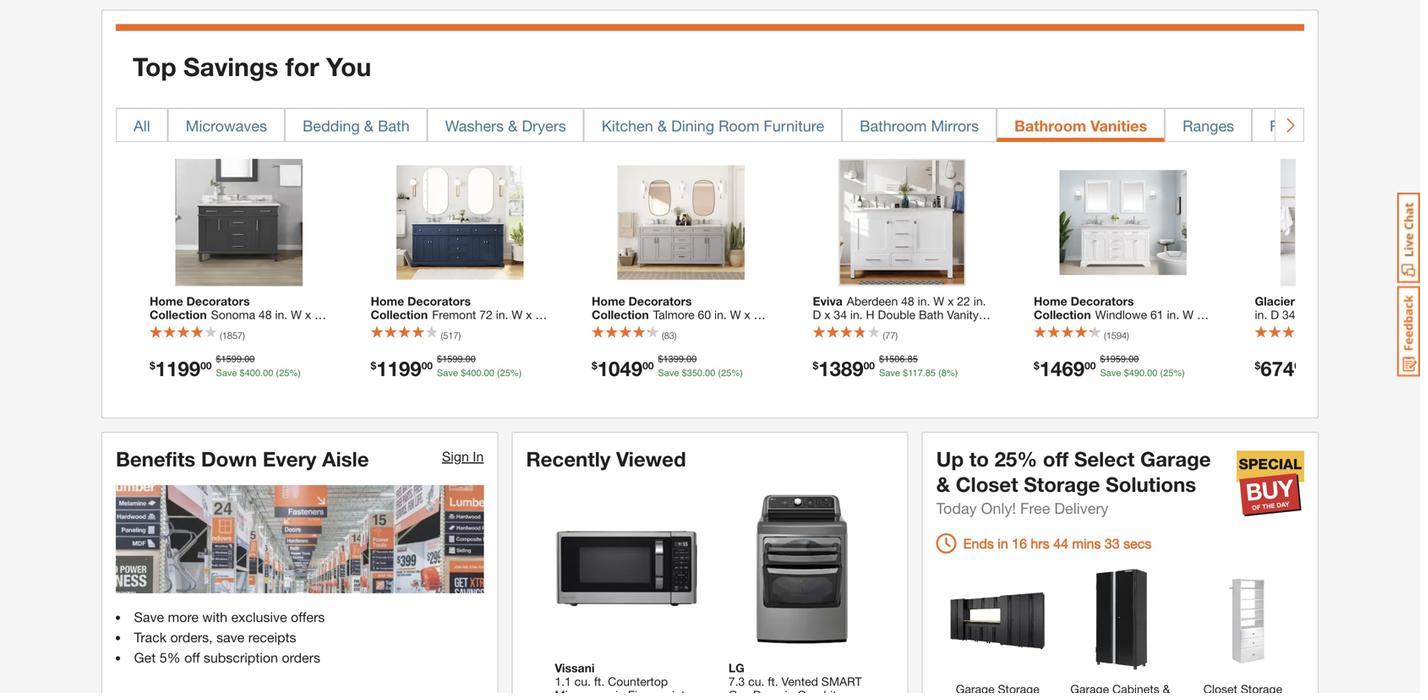 Task type: locate. For each thing, give the bounding box(es) containing it.
2 $ 1199 00 $ 1599 . 00 save $ 400 . 00 ( 25 %) from the left
[[371, 354, 522, 380]]

1 1199 from the left
[[155, 356, 200, 380]]

1399
[[663, 354, 684, 364]]

%)
[[289, 368, 301, 378], [510, 368, 522, 378], [731, 368, 743, 378], [947, 368, 958, 378], [1174, 368, 1185, 378]]

save up track
[[134, 609, 164, 625]]

00
[[244, 354, 255, 364], [465, 354, 476, 364], [686, 354, 697, 364], [1129, 354, 1139, 364], [200, 360, 212, 372], [421, 360, 433, 372], [642, 360, 654, 372], [864, 360, 875, 372], [1085, 360, 1096, 372], [1294, 360, 1306, 372], [263, 368, 273, 378], [484, 368, 494, 378], [705, 368, 715, 378], [1147, 368, 1158, 378]]

1 horizontal spatial w
[[512, 308, 523, 322]]

2 bathroom from the left
[[1014, 117, 1086, 135]]

1 1599 from the left
[[221, 354, 242, 364]]

%) for fremont 72 in. w x 22 in. d x 34 in. h double sink freestanding bath vanity in navy blue with gray granite top
[[510, 368, 522, 378]]

sonoma 48 in. w x 22 in. d x 34 in. h single sink bath vanity in dark charcoal with carrara marble top image
[[175, 159, 303, 286]]

w
[[933, 294, 944, 308], [291, 308, 302, 322], [512, 308, 523, 322]]

microwaves button
[[168, 108, 285, 142]]

4 home from the left
[[1034, 294, 1067, 308]]

in inside vissani 1.1 cu. ft. countertop microwave in fingerprin
[[615, 688, 625, 693]]

h inside aberdeen 48 in. w x 22 in. d x 34 in. h double bath vanity in white with white carrara marble top with white sinks
[[866, 308, 875, 322]]

2 horizontal spatial w
[[933, 294, 944, 308]]

d
[[813, 308, 821, 322], [165, 321, 174, 335], [386, 321, 395, 335]]

0 horizontal spatial 400
[[245, 368, 260, 378]]

eviva
[[813, 294, 843, 308]]

room
[[719, 117, 759, 135]]

0 horizontal spatial 34
[[186, 321, 200, 335]]

1 vertical spatial off
[[184, 650, 200, 666]]

home decorators collection up ( 1594 )
[[1034, 294, 1134, 322]]

ft. for countertop
[[594, 675, 605, 689]]

22 inside the sonoma 48 in. w x 22 in. d x 34 in. h single sink bath vanity in dark charcoal with carrara marble top
[[314, 308, 328, 322]]

25 inside $ 1469 00 $ 1959 . 00 save $ 490 . 00 ( 25 %)
[[1163, 368, 1174, 378]]

0 horizontal spatial sink
[[266, 321, 289, 335]]

decorators up ( 517 )
[[407, 294, 471, 308]]

ranges
[[1183, 117, 1234, 135]]

2 collection from the left
[[371, 308, 428, 322]]

w for navy
[[512, 308, 523, 322]]

48 up charcoal at the left
[[259, 308, 272, 322]]

h for sonoma
[[219, 321, 227, 335]]

%) right 117
[[947, 368, 958, 378]]

bathroom left vanities
[[1014, 117, 1086, 135]]

washers & dryers button
[[427, 108, 584, 142]]

00 inside "$ 1389 00 $ 1506 . 85 save $ 117 . 85 ( 8 %)"
[[864, 360, 875, 372]]

1959
[[1105, 354, 1126, 364]]

1 horizontal spatial 22
[[535, 308, 548, 322]]

select
[[1074, 447, 1135, 471]]

1 home decorators collection from the left
[[150, 294, 250, 322]]

(
[[220, 330, 222, 341], [441, 330, 443, 341], [662, 330, 664, 341], [883, 330, 885, 341], [1104, 330, 1106, 341], [276, 368, 279, 378], [497, 368, 500, 378], [718, 368, 721, 378], [938, 368, 941, 378], [1160, 368, 1163, 378]]

400 down charcoal at the left
[[245, 368, 260, 378]]

ft. inside vissani 1.1 cu. ft. countertop microwave in fingerprin
[[594, 675, 605, 689]]

w up navy
[[512, 308, 523, 322]]

1 horizontal spatial $ 1199 00 $ 1599 . 00 save $ 400 . 00 ( 25 %)
[[371, 354, 522, 380]]

1 ) from the left
[[243, 330, 245, 341]]

1 bathroom from the left
[[860, 117, 927, 135]]

save down the 1959
[[1100, 368, 1121, 378]]

4 25 from the left
[[1163, 368, 1174, 378]]

washers & dryers
[[445, 117, 566, 135]]

in inside aberdeen 48 in. w x 22 in. d x 34 in. h double bath vanity in white with white carrara marble top with white sinks
[[982, 308, 991, 322]]

sink right single
[[266, 321, 289, 335]]

in.
[[918, 294, 930, 308], [974, 294, 986, 308], [275, 308, 288, 322], [496, 308, 508, 322], [850, 308, 863, 322], [150, 321, 162, 335], [203, 321, 215, 335], [371, 321, 383, 335], [424, 321, 436, 335]]

1599
[[221, 354, 242, 364], [442, 354, 463, 364]]

sinita 42 in. w x 19 in. d 34 in. h single sink bath vanity in natural oak with white engineered stone top image
[[1281, 159, 1408, 286]]

%) inside $ 1469 00 $ 1959 . 00 save $ 490 . 00 ( 25 %)
[[1174, 368, 1185, 378]]

$ 1199 00 $ 1599 . 00 save $ 400 . 00 ( 25 %)
[[150, 354, 301, 380], [371, 354, 522, 380]]

cu. inside vissani 1.1 cu. ft. countertop microwave in fingerprin
[[575, 675, 591, 689]]

decorators up '83'
[[629, 294, 692, 308]]

off inside save more with exclusive offers track orders, save receipts get 5% off subscription orders
[[184, 650, 200, 666]]

%) right 490
[[1174, 368, 1185, 378]]

recently
[[526, 447, 611, 471]]

( right 490
[[1160, 368, 1163, 378]]

bathroom
[[860, 117, 927, 135], [1014, 117, 1086, 135]]

%) inside $ 1049 00 $ 1399 . 00 save $ 350 . 00 ( 25 %)
[[731, 368, 743, 378]]

freestanding
[[371, 335, 439, 349]]

home decorators collection up 'freestanding'
[[371, 294, 471, 322]]

h
[[866, 308, 875, 322], [219, 321, 227, 335], [440, 321, 448, 335]]

collection
[[150, 308, 207, 322], [371, 308, 428, 322], [592, 308, 649, 322], [1034, 308, 1091, 322]]

0 horizontal spatial cu.
[[575, 675, 591, 689]]

home decorators collection link for 1049
[[592, 294, 770, 362]]

2 cu. from the left
[[748, 675, 764, 689]]

garage cabinets & workbenches product image image
[[1068, 567, 1173, 672]]

bedding & bath button
[[285, 108, 427, 142]]

every
[[263, 447, 316, 471]]

674
[[1261, 356, 1294, 380]]

0 horizontal spatial 48
[[259, 308, 272, 322]]

( down the sonoma 48 in. w x 22 in. d x 34 in. h single sink bath vanity in dark charcoal with carrara marble top
[[276, 368, 279, 378]]

cu. inside lg 7.3 cu. ft. vented smart gas dryer in graphit
[[748, 675, 764, 689]]

0 horizontal spatial d
[[165, 321, 174, 335]]

decorators up ( 1857 )
[[186, 294, 250, 308]]

%) inside "$ 1389 00 $ 1506 . 85 save $ 117 . 85 ( 8 %)"
[[947, 368, 958, 378]]

home
[[150, 294, 183, 308], [371, 294, 404, 308], [592, 294, 625, 308], [1034, 294, 1067, 308]]

1 ft. from the left
[[594, 675, 605, 689]]

0 horizontal spatial double
[[452, 321, 489, 335]]

& for kitchen
[[657, 117, 667, 135]]

$ 1199 00 $ 1599 . 00 save $ 400 . 00 ( 25 %) down 517
[[371, 354, 522, 380]]

25
[[279, 368, 289, 378], [500, 368, 510, 378], [721, 368, 731, 378], [1163, 368, 1174, 378]]

top inside the sonoma 48 in. w x 22 in. d x 34 in. h single sink bath vanity in dark charcoal with carrara marble top
[[232, 348, 252, 362]]

save more with exclusive offers track orders, save receipts get 5% off subscription orders
[[134, 609, 325, 666]]

83
[[664, 330, 674, 341]]

48 inside the sonoma 48 in. w x 22 in. d x 34 in. h single sink bath vanity in dark charcoal with carrara marble top
[[259, 308, 272, 322]]

1 $ 1199 00 $ 1599 . 00 save $ 400 . 00 ( 25 %) from the left
[[150, 354, 301, 380]]

34 for sonoma
[[186, 321, 200, 335]]

marble inside aberdeen 48 in. w x 22 in. d x 34 in. h double bath vanity in white with white carrara marble top with white sinks
[[948, 321, 984, 335]]

d for aberdeen 48 in. w x 22 in. d x 34 in. h double bath vanity in white with white carrara marble top with white sinks
[[813, 308, 821, 322]]

double inside fremont 72 in. w x 22 in. d x 34 in. h double sink freestanding bath vanity in navy blue with gray granite top
[[452, 321, 489, 335]]

34 left ( 1857 )
[[186, 321, 200, 335]]

top left navy
[[493, 348, 512, 362]]

$ 1049 00 $ 1399 . 00 save $ 350 . 00 ( 25 %)
[[592, 354, 743, 380]]

decorators
[[186, 294, 250, 308], [407, 294, 471, 308], [629, 294, 692, 308], [1071, 294, 1134, 308]]

with inside fremont 72 in. w x 22 in. d x 34 in. h double sink freestanding bath vanity in navy blue with gray granite top
[[398, 348, 420, 362]]

5 %) from the left
[[1174, 368, 1185, 378]]

1 vertical spatial marble
[[192, 348, 229, 362]]

top up 1389
[[813, 335, 832, 349]]

vanity inside aberdeen 48 in. w x 22 in. d x 34 in. h double bath vanity in white with white carrara marble top with white sinks
[[947, 308, 979, 322]]

white up 1506
[[861, 335, 891, 349]]

& down up
[[936, 472, 950, 496]]

collection up 'freestanding'
[[371, 308, 428, 322]]

( inside $ 1469 00 $ 1959 . 00 save $ 490 . 00 ( 25 %)
[[1160, 368, 1163, 378]]

2 horizontal spatial vanity
[[947, 308, 979, 322]]

marble right 'sinks'
[[948, 321, 984, 335]]

& right the bedding at the top of page
[[364, 117, 374, 135]]

1 horizontal spatial bathroom
[[1014, 117, 1086, 135]]

%) down the sonoma 48 in. w x 22 in. d x 34 in. h single sink bath vanity in dark charcoal with carrara marble top
[[289, 368, 301, 378]]

1 400 from the left
[[245, 368, 260, 378]]

w right aberdeen
[[933, 294, 944, 308]]

) for gray
[[459, 330, 461, 341]]

sink inside fremont 72 in. w x 22 in. d x 34 in. h double sink freestanding bath vanity in navy blue with gray granite top
[[493, 321, 516, 335]]

0 vertical spatial marble
[[948, 321, 984, 335]]

1 cu. from the left
[[575, 675, 591, 689]]

d inside the sonoma 48 in. w x 22 in. d x 34 in. h single sink bath vanity in dark charcoal with carrara marble top
[[165, 321, 174, 335]]

talmore 60 in. w x 22 in. d x 35 in. h freestanding bath vanity in gray with white cultured marble top image
[[618, 159, 745, 286]]

home decorators collection link for 1469
[[1034, 294, 1213, 362]]

1599 for granite
[[442, 354, 463, 364]]

%) for sonoma 48 in. w x 22 in. d x 34 in. h single sink bath vanity in dark charcoal with carrara marble top
[[289, 368, 301, 378]]

home left sonoma
[[150, 294, 183, 308]]

2 horizontal spatial 34
[[834, 308, 847, 322]]

1199
[[155, 356, 200, 380], [376, 356, 421, 380]]

1 horizontal spatial vanity
[[471, 335, 503, 349]]

( right the 350
[[718, 368, 721, 378]]

) for marble
[[243, 330, 245, 341]]

cu. right 1.1
[[575, 675, 591, 689]]

sink inside the sonoma 48 in. w x 22 in. d x 34 in. h single sink bath vanity in dark charcoal with carrara marble top
[[266, 321, 289, 335]]

d inside aberdeen 48 in. w x 22 in. d x 34 in. h double bath vanity in white with white carrara marble top with white sinks
[[813, 308, 821, 322]]

aberdeen 48 in. w x 22 in. d x 34 in. h double bath vanity in white with white carrara marble top with white sinks image
[[839, 159, 966, 286]]

0 horizontal spatial 1199
[[155, 356, 200, 380]]

sign in
[[442, 449, 484, 465]]

34 inside the sonoma 48 in. w x 22 in. d x 34 in. h single sink bath vanity in dark charcoal with carrara marble top
[[186, 321, 200, 335]]

exclusive
[[231, 609, 287, 625]]

lg 7.3 cu. ft. vented smart gas dryer in graphit
[[728, 661, 865, 693]]

bathroom left mirrors on the top right of the page
[[860, 117, 927, 135]]

vanity inside the sonoma 48 in. w x 22 in. d x 34 in. h single sink bath vanity in dark charcoal with carrara marble top
[[150, 335, 181, 349]]

w inside fremont 72 in. w x 22 in. d x 34 in. h double sink freestanding bath vanity in navy blue with gray granite top
[[512, 308, 523, 322]]

1 horizontal spatial 34
[[407, 321, 421, 335]]

marble down ( 1857 )
[[192, 348, 229, 362]]

1 horizontal spatial home decorators collection link
[[1034, 294, 1213, 362]]

3 home decorators collection from the left
[[592, 294, 692, 322]]

2 ) from the left
[[459, 330, 461, 341]]

save down 1506
[[879, 368, 900, 378]]

34
[[834, 308, 847, 322], [186, 321, 200, 335], [407, 321, 421, 335]]

0 horizontal spatial 85
[[907, 354, 918, 364]]

1389
[[818, 356, 864, 380]]

in inside fremont 72 in. w x 22 in. d x 34 in. h double sink freestanding bath vanity in navy blue with gray granite top
[[506, 335, 515, 349]]

vissani
[[555, 661, 595, 675]]

1599 down the 1857
[[221, 354, 242, 364]]

( up "gray"
[[441, 330, 443, 341]]

1 vertical spatial carrara
[[150, 348, 189, 362]]

sink left navy
[[493, 321, 516, 335]]

cu. right 7.3
[[748, 675, 764, 689]]

1 horizontal spatial cu.
[[748, 675, 764, 689]]

ft. for vented
[[768, 675, 778, 689]]

16
[[1012, 536, 1027, 552]]

22 for sonoma 48 in. w x 22 in. d x 34 in. h single sink bath vanity in dark charcoal with carrara marble top
[[314, 308, 328, 322]]

1199 down 'freestanding'
[[376, 356, 421, 380]]

home decorators collection link up the 350
[[592, 294, 770, 362]]

34 for aberdeen
[[834, 308, 847, 322]]

in
[[982, 308, 991, 322], [185, 335, 194, 349], [506, 335, 515, 349], [998, 536, 1008, 552], [615, 688, 625, 693], [785, 688, 794, 693]]

home decorators collection up dark
[[150, 294, 250, 322]]

1 horizontal spatial 1199
[[376, 356, 421, 380]]

%) down navy
[[510, 368, 522, 378]]

0 horizontal spatial $ 1199 00 $ 1599 . 00 save $ 400 . 00 ( 25 %)
[[150, 354, 301, 380]]

1599 for top
[[221, 354, 242, 364]]

0 horizontal spatial marble
[[192, 348, 229, 362]]

0 horizontal spatial home decorators collection link
[[592, 294, 770, 362]]

top up all button
[[133, 52, 176, 82]]

0 horizontal spatial off
[[184, 650, 200, 666]]

sonoma 48 in. w x 22 in. d x 34 in. h single sink bath vanity in dark charcoal with carrara marble top
[[150, 308, 328, 362]]

0 horizontal spatial w
[[291, 308, 302, 322]]

1 horizontal spatial double
[[878, 308, 916, 322]]

400
[[245, 368, 260, 378], [466, 368, 481, 378]]

w inside the sonoma 48 in. w x 22 in. d x 34 in. h single sink bath vanity in dark charcoal with carrara marble top
[[291, 308, 302, 322]]

1 horizontal spatial 48
[[901, 294, 914, 308]]

next arrow image
[[1283, 117, 1296, 134]]

save down 1399
[[658, 368, 679, 378]]

off
[[1043, 447, 1069, 471], [184, 650, 200, 666]]

d left aberdeen
[[813, 308, 821, 322]]

gas
[[728, 688, 750, 693]]

bath inside aberdeen 48 in. w x 22 in. d x 34 in. h double bath vanity in white with white carrara marble top with white sinks
[[919, 308, 944, 322]]

2 horizontal spatial d
[[813, 308, 821, 322]]

34 left 517
[[407, 321, 421, 335]]

25%
[[995, 447, 1037, 471]]

ft. left vented
[[768, 675, 778, 689]]

85 up 117
[[907, 354, 918, 364]]

0 vertical spatial carrara
[[905, 321, 944, 335]]

home up 'freestanding'
[[371, 294, 404, 308]]

with up save
[[202, 609, 227, 625]]

1 horizontal spatial 85
[[925, 368, 936, 378]]

4 %) from the left
[[947, 368, 958, 378]]

48 inside aberdeen 48 in. w x 22 in. d x 34 in. h double bath vanity in white with white carrara marble top with white sinks
[[901, 294, 914, 308]]

w for white
[[933, 294, 944, 308]]

2 1199 from the left
[[376, 356, 421, 380]]

1 horizontal spatial carrara
[[905, 321, 944, 335]]

microwaves
[[186, 117, 267, 135]]

1 25 from the left
[[279, 368, 289, 378]]

( inside $ 1049 00 $ 1399 . 00 save $ 350 . 00 ( 25 %)
[[718, 368, 721, 378]]

with inside the sonoma 48 in. w x 22 in. d x 34 in. h single sink bath vanity in dark charcoal with carrara marble top
[[276, 335, 298, 349]]

0 horizontal spatial h
[[219, 321, 227, 335]]

collection up 1469
[[1034, 308, 1091, 322]]

d left dark
[[165, 321, 174, 335]]

1 horizontal spatial marble
[[948, 321, 984, 335]]

0 vertical spatial 85
[[907, 354, 918, 364]]

save for 83
[[658, 368, 679, 378]]

off down 'orders,'
[[184, 650, 200, 666]]

h inside fremont 72 in. w x 22 in. d x 34 in. h double sink freestanding bath vanity in navy blue with gray granite top
[[440, 321, 448, 335]]

1199 for carrara
[[155, 356, 200, 380]]

2 horizontal spatial 22
[[957, 294, 970, 308]]

0 horizontal spatial ft.
[[594, 675, 605, 689]]

2 %) from the left
[[510, 368, 522, 378]]

34 inside fremont 72 in. w x 22 in. d x 34 in. h double sink freestanding bath vanity in navy blue with gray granite top
[[407, 321, 421, 335]]

home up 1469
[[1034, 294, 1067, 308]]

25 right the 350
[[721, 368, 731, 378]]

0 horizontal spatial carrara
[[150, 348, 189, 362]]

with right blue
[[398, 348, 420, 362]]

save inside "$ 1389 00 $ 1506 . 85 save $ 117 . 85 ( 8 %)"
[[879, 368, 900, 378]]

1 horizontal spatial d
[[386, 321, 395, 335]]

1 horizontal spatial 400
[[466, 368, 481, 378]]

25 right 490
[[1163, 368, 1174, 378]]

34 inside aberdeen 48 in. w x 22 in. d x 34 in. h double bath vanity in white with white carrara marble top with white sinks
[[834, 308, 847, 322]]

h inside the sonoma 48 in. w x 22 in. d x 34 in. h single sink bath vanity in dark charcoal with carrara marble top
[[219, 321, 227, 335]]

with
[[846, 321, 868, 335], [276, 335, 298, 349], [835, 335, 857, 349], [398, 348, 420, 362], [202, 609, 227, 625]]

washers
[[445, 117, 504, 135]]

2 home decorators collection link from the left
[[1034, 294, 1213, 362]]

25 down fremont 72 in. w x 22 in. d x 34 in. h double sink freestanding bath vanity in navy blue with gray granite top
[[500, 368, 510, 378]]

decorators up "1594"
[[1071, 294, 1134, 308]]

2 400 from the left
[[466, 368, 481, 378]]

sign in link
[[442, 449, 484, 465]]

save down "gray"
[[437, 368, 458, 378]]

kitchen & dining room furniture button
[[584, 108, 842, 142]]

77
[[885, 330, 896, 341]]

with right charcoal at the left
[[276, 335, 298, 349]]

sign in card banner image
[[116, 485, 484, 593]]

ft.
[[594, 675, 605, 689], [768, 675, 778, 689]]

off up storage
[[1043, 447, 1069, 471]]

& left dryers
[[508, 117, 518, 135]]

400 down granite
[[466, 368, 481, 378]]

save inside $ 1469 00 $ 1959 . 00 save $ 490 . 00 ( 25 %)
[[1100, 368, 1121, 378]]

double
[[878, 308, 916, 322], [452, 321, 489, 335]]

4 collection from the left
[[1034, 308, 1091, 322]]

with down aberdeen
[[846, 321, 868, 335]]

25 for ( 517 )
[[500, 368, 510, 378]]

3 %) from the left
[[731, 368, 743, 378]]

22 inside fremont 72 in. w x 22 in. d x 34 in. h double sink freestanding bath vanity in navy blue with gray granite top
[[535, 308, 548, 322]]

save down dark
[[216, 368, 237, 378]]

25 inside $ 1049 00 $ 1399 . 00 save $ 350 . 00 ( 25 %)
[[721, 368, 731, 378]]

collection up 1049
[[592, 308, 649, 322]]

85
[[907, 354, 918, 364], [925, 368, 936, 378]]

1 horizontal spatial ft.
[[768, 675, 778, 689]]

save for 517
[[437, 368, 458, 378]]

all
[[134, 117, 150, 135]]

top
[[133, 52, 176, 82], [813, 335, 832, 349], [232, 348, 252, 362], [493, 348, 512, 362]]

with up 1389
[[835, 335, 857, 349]]

1 decorators from the left
[[186, 294, 250, 308]]

1594
[[1106, 330, 1127, 341]]

d up blue
[[386, 321, 395, 335]]

white down aberdeen
[[871, 321, 902, 335]]

)
[[243, 330, 245, 341], [459, 330, 461, 341], [674, 330, 677, 341], [896, 330, 898, 341], [1127, 330, 1129, 341]]

2 25 from the left
[[500, 368, 510, 378]]

34 for fremont
[[407, 321, 421, 335]]

w right single
[[291, 308, 302, 322]]

home up 1049
[[592, 294, 625, 308]]

33
[[1105, 536, 1120, 552]]

1599 down ( 517 )
[[442, 354, 463, 364]]

3 25 from the left
[[721, 368, 731, 378]]

350
[[687, 368, 702, 378]]

2 sink from the left
[[493, 321, 516, 335]]

home decorators collection link up 490
[[1034, 294, 1213, 362]]

25 for ( 83 )
[[721, 368, 731, 378]]

1 home decorators collection link from the left
[[592, 294, 770, 362]]

1 horizontal spatial 1599
[[442, 354, 463, 364]]

48 for 1389
[[901, 294, 914, 308]]

home decorators collection up ( 83 )
[[592, 294, 692, 322]]

ft. inside lg 7.3 cu. ft. vented smart gas dryer in graphit
[[768, 675, 778, 689]]

h for fremont
[[440, 321, 448, 335]]

dining
[[671, 117, 714, 135]]

carrara left dark
[[150, 348, 189, 362]]

$
[[216, 354, 221, 364], [437, 354, 442, 364], [658, 354, 663, 364], [879, 354, 884, 364], [1100, 354, 1105, 364], [150, 360, 155, 372], [371, 360, 376, 372], [592, 360, 597, 372], [813, 360, 818, 372], [1034, 360, 1039, 372], [1255, 360, 1261, 372], [240, 368, 245, 378], [461, 368, 466, 378], [682, 368, 687, 378], [903, 368, 908, 378], [1124, 368, 1129, 378]]

w inside aberdeen 48 in. w x 22 in. d x 34 in. h double bath vanity in white with white carrara marble top with white sinks
[[933, 294, 944, 308]]

double for 1199
[[452, 321, 489, 335]]

1 %) from the left
[[289, 368, 301, 378]]

25 down the sonoma 48 in. w x 22 in. d x 34 in. h single sink bath vanity in dark charcoal with carrara marble top
[[279, 368, 289, 378]]

1 sink from the left
[[266, 321, 289, 335]]

22 inside aberdeen 48 in. w x 22 in. d x 34 in. h double bath vanity in white with white carrara marble top with white sinks
[[957, 294, 970, 308]]

%) right the 350
[[731, 368, 743, 378]]

collection up dark
[[150, 308, 207, 322]]

1 horizontal spatial sink
[[493, 321, 516, 335]]

85 left "8"
[[925, 368, 936, 378]]

.
[[242, 354, 244, 364], [463, 354, 465, 364], [684, 354, 686, 364], [905, 354, 907, 364], [1126, 354, 1129, 364], [260, 368, 263, 378], [481, 368, 484, 378], [702, 368, 705, 378], [923, 368, 925, 378], [1145, 368, 1147, 378]]

windlowe 61 in. w x 22 in. d x 35 in. h freestanding bath vanity in white with carrara white marble top image
[[1060, 159, 1187, 286]]

marble inside the sonoma 48 in. w x 22 in. d x 34 in. h single sink bath vanity in dark charcoal with carrara marble top
[[192, 348, 229, 362]]

carrara right 77
[[905, 321, 944, 335]]

( right 117
[[938, 368, 941, 378]]

top down ( 1857 )
[[232, 348, 252, 362]]

0 vertical spatial off
[[1043, 447, 1069, 471]]

2 home from the left
[[371, 294, 404, 308]]

0 horizontal spatial bathroom
[[860, 117, 927, 135]]

490
[[1129, 368, 1145, 378]]

mins
[[1072, 536, 1101, 552]]

1 horizontal spatial off
[[1043, 447, 1069, 471]]

double inside aberdeen 48 in. w x 22 in. d x 34 in. h double bath vanity in white with white carrara marble top with white sinks
[[878, 308, 916, 322]]

save inside $ 1049 00 $ 1399 . 00 save $ 350 . 00 ( 25 %)
[[658, 368, 679, 378]]

bath inside button
[[378, 117, 410, 135]]

1199 down dark
[[155, 356, 200, 380]]

2 ft. from the left
[[768, 675, 778, 689]]

( down fremont 72 in. w x 22 in. d x 34 in. h double sink freestanding bath vanity in navy blue with gray granite top
[[497, 368, 500, 378]]

34 up 1389
[[834, 308, 847, 322]]

4 ) from the left
[[896, 330, 898, 341]]

0 horizontal spatial 22
[[314, 308, 328, 322]]

& left dining
[[657, 117, 667, 135]]

48 right aberdeen
[[901, 294, 914, 308]]

7.3
[[728, 675, 745, 689]]

d inside fremont 72 in. w x 22 in. d x 34 in. h double sink freestanding bath vanity in navy blue with gray granite top
[[386, 321, 395, 335]]

2 1599 from the left
[[442, 354, 463, 364]]

single
[[231, 321, 263, 335]]

save inside save more with exclusive offers track orders, save receipts get 5% off subscription orders
[[134, 609, 164, 625]]

vanity
[[947, 308, 979, 322], [150, 335, 181, 349], [471, 335, 503, 349]]

0 horizontal spatial vanity
[[150, 335, 181, 349]]

ft. right 1.1
[[594, 675, 605, 689]]

1049
[[597, 356, 642, 380]]

0 horizontal spatial 1599
[[221, 354, 242, 364]]

1 horizontal spatial h
[[440, 321, 448, 335]]

closet storage systems product image image
[[1191, 567, 1295, 672]]

$ 1199 00 $ 1599 . 00 save $ 400 . 00 ( 25 %) down dark
[[150, 354, 301, 380]]

subscription
[[204, 650, 278, 666]]

( left 'sinks'
[[883, 330, 885, 341]]

2 horizontal spatial h
[[866, 308, 875, 322]]



Task type: describe. For each thing, give the bounding box(es) containing it.
double for 1389
[[878, 308, 916, 322]]

117
[[908, 368, 923, 378]]

( inside "$ 1389 00 $ 1506 . 85 save $ 117 . 85 ( 8 %)"
[[938, 368, 941, 378]]

in inside lg 7.3 cu. ft. vented smart gas dryer in graphit
[[785, 688, 794, 693]]

8
[[941, 368, 947, 378]]

44
[[1053, 536, 1068, 552]]

lg
[[728, 661, 744, 675]]

d for sonoma 48 in. w x 22 in. d x 34 in. h single sink bath vanity in dark charcoal with carrara marble top
[[165, 321, 174, 335]]

carrara inside the sonoma 48 in. w x 22 in. d x 34 in. h single sink bath vanity in dark charcoal with carrara marble top
[[150, 348, 189, 362]]

glacier
[[1255, 294, 1295, 308]]

charcoal
[[225, 335, 273, 349]]

25 for ( 1857 )
[[279, 368, 289, 378]]

blue
[[371, 348, 394, 362]]

you
[[326, 52, 371, 82]]

garage
[[1140, 447, 1211, 471]]

cu. for 7.3
[[748, 675, 764, 689]]

carrara inside aberdeen 48 in. w x 22 in. d x 34 in. h double bath vanity in white with white carrara marble top with white sinks
[[905, 321, 944, 335]]

for
[[285, 52, 319, 82]]

bath inside fremont 72 in. w x 22 in. d x 34 in. h double sink freestanding bath vanity in navy blue with gray granite top
[[443, 335, 468, 349]]

( 1594 )
[[1104, 330, 1129, 341]]

more
[[168, 609, 199, 625]]

sinks
[[894, 335, 923, 349]]

ends in 16 hrs 44 mins 33 secs
[[963, 536, 1152, 552]]

navy
[[518, 335, 545, 349]]

1 vertical spatial 85
[[925, 368, 936, 378]]

bathroom mirrors button
[[842, 108, 997, 142]]

400 for granite
[[466, 368, 481, 378]]

1.1 cu. ft. countertop microwave in fingerprint resistant stainless steel image
[[546, 489, 707, 649]]

top inside fremont 72 in. w x 22 in. d x 34 in. h double sink freestanding bath vanity in navy blue with gray granite top
[[493, 348, 512, 362]]

solutions
[[1106, 472, 1196, 496]]

vented
[[782, 675, 818, 689]]

to
[[969, 447, 989, 471]]

22 for fremont 72 in. w x 22 in. d x 34 in. h double sink freestanding bath vanity in navy blue with gray granite top
[[535, 308, 548, 322]]

top inside aberdeen 48 in. w x 22 in. d x 34 in. h double bath vanity in white with white carrara marble top with white sinks
[[813, 335, 832, 349]]

bay
[[1298, 294, 1319, 308]]

get
[[134, 650, 156, 666]]

today only!
[[936, 499, 1016, 517]]

orders,
[[170, 629, 213, 645]]

kitchen
[[602, 117, 653, 135]]

$ 1199 00 $ 1599 . 00 save $ 400 . 00 ( 25 %) for gray
[[371, 354, 522, 380]]

3 decorators from the left
[[629, 294, 692, 308]]

hrs
[[1031, 536, 1050, 552]]

granite
[[451, 348, 490, 362]]

sink for 48
[[266, 321, 289, 335]]

3 collection from the left
[[592, 308, 649, 322]]

1506
[[884, 354, 905, 364]]

closet
[[956, 472, 1018, 496]]

offers
[[291, 609, 325, 625]]

glacier bay link
[[1255, 294, 1420, 349]]

1 collection from the left
[[150, 308, 207, 322]]

bathroom for bathroom vanities
[[1014, 117, 1086, 135]]

fremont 72 in. w x 22 in. d x 34 in. h double sink freestanding bath vanity in navy blue with gray granite top
[[371, 308, 548, 362]]

secs
[[1123, 536, 1152, 552]]

d for fremont 72 in. w x 22 in. d x 34 in. h double sink freestanding bath vanity in navy blue with gray granite top
[[386, 321, 395, 335]]

& for bedding
[[364, 117, 374, 135]]

& for washers
[[508, 117, 518, 135]]

microwave
[[555, 688, 612, 693]]

00 inside the $ 674 00
[[1294, 360, 1306, 372]]

4 decorators from the left
[[1071, 294, 1134, 308]]

receipts
[[248, 629, 296, 645]]

gray
[[423, 348, 448, 362]]

( 83 )
[[662, 330, 677, 341]]

2 home decorators collection from the left
[[371, 294, 471, 322]]

save
[[216, 629, 244, 645]]

aberdeen
[[847, 294, 898, 308]]

2 decorators from the left
[[407, 294, 471, 308]]

feedback link image
[[1397, 286, 1420, 377]]

& inside the up to 25% off select garage & closet storage solutions today only! free delivery
[[936, 472, 950, 496]]

sonoma
[[211, 308, 255, 322]]

save for 77
[[879, 368, 900, 378]]

sink for 72
[[493, 321, 516, 335]]

( 77 )
[[883, 330, 898, 341]]

$ inside the $ 674 00
[[1255, 360, 1261, 372]]

sign
[[442, 449, 469, 465]]

glacier bay
[[1255, 294, 1319, 308]]

( 1857 )
[[220, 330, 245, 341]]

5 ) from the left
[[1127, 330, 1129, 341]]

with inside save more with exclusive offers track orders, save receipts get 5% off subscription orders
[[202, 609, 227, 625]]

aberdeen 48 in. w x 22 in. d x 34 in. h double bath vanity in white with white carrara marble top with white sinks
[[813, 294, 991, 349]]

3 home from the left
[[592, 294, 625, 308]]

72
[[479, 308, 493, 322]]

dark
[[197, 335, 222, 349]]

vissani 1.1 cu. ft. countertop microwave in fingerprin
[[555, 661, 685, 693]]

countertop
[[608, 675, 668, 689]]

48 for 1199
[[259, 308, 272, 322]]

%) for aberdeen 48 in. w x 22 in. d x 34 in. h double bath vanity in white with white carrara marble top with white sinks
[[947, 368, 958, 378]]

5%
[[160, 650, 181, 666]]

( down sonoma
[[220, 330, 222, 341]]

in inside the sonoma 48 in. w x 22 in. d x 34 in. h single sink bath vanity in dark charcoal with carrara marble top
[[185, 335, 194, 349]]

storage
[[1024, 472, 1100, 496]]

bath inside the sonoma 48 in. w x 22 in. d x 34 in. h single sink bath vanity in dark charcoal with carrara marble top
[[293, 321, 318, 335]]

25 for ( 1594 )
[[1163, 368, 1174, 378]]

viewed
[[616, 447, 686, 471]]

fremont 72 in. w x 22 in. d x 34 in. h double sink freestanding bath vanity in navy blue with gray granite top image
[[396, 159, 524, 286]]

benefits
[[116, 447, 195, 471]]

22 for aberdeen 48 in. w x 22 in. d x 34 in. h double bath vanity in white with white carrara marble top with white sinks
[[957, 294, 970, 308]]

1469
[[1039, 356, 1085, 380]]

( 517 )
[[441, 330, 461, 341]]

4 home decorators collection from the left
[[1034, 294, 1134, 322]]

savings
[[183, 52, 278, 82]]

furniture
[[764, 117, 824, 135]]

w for charcoal
[[291, 308, 302, 322]]

1 home from the left
[[150, 294, 183, 308]]

vanity inside fremont 72 in. w x 22 in. d x 34 in. h double sink freestanding bath vanity in navy blue with gray granite top
[[471, 335, 503, 349]]

aisle
[[322, 447, 369, 471]]

free delivery
[[1020, 499, 1108, 517]]

$ 1469 00 $ 1959 . 00 save $ 490 . 00 ( 25 %)
[[1034, 354, 1185, 380]]

orders
[[282, 650, 320, 666]]

mirrors
[[931, 117, 979, 135]]

save for 1857
[[216, 368, 237, 378]]

garage storage systems & shelving product image image
[[945, 567, 1050, 672]]

bathroom for bathroom mirrors
[[860, 117, 927, 135]]

live chat image
[[1397, 193, 1420, 283]]

ends
[[963, 536, 994, 552]]

( up 1399
[[662, 330, 664, 341]]

) for top
[[896, 330, 898, 341]]

1199 for with
[[376, 356, 421, 380]]

1.1
[[555, 675, 571, 689]]

vanities
[[1091, 117, 1147, 135]]

cu. for 1.1
[[575, 675, 591, 689]]

400 for top
[[245, 368, 260, 378]]

down
[[201, 447, 257, 471]]

bedding
[[303, 117, 360, 135]]

track
[[134, 629, 167, 645]]

$ 1199 00 $ 1599 . 00 save $ 400 . 00 ( 25 %) for marble
[[150, 354, 301, 380]]

7.3 cu. ft. vented smart gas dryer in graphite steel with easyload door and sensor dry technology image
[[720, 489, 880, 649]]

special buy logo image
[[1237, 450, 1304, 517]]

off inside the up to 25% off select garage & closet storage solutions today only! free delivery
[[1043, 447, 1069, 471]]

white down eviva
[[813, 321, 843, 335]]

save for 1594
[[1100, 368, 1121, 378]]

up
[[936, 447, 964, 471]]

bathroom mirrors
[[860, 117, 979, 135]]

1857
[[222, 330, 243, 341]]

517
[[443, 330, 459, 341]]

all button
[[116, 108, 168, 142]]

bathroom vanities
[[1014, 117, 1147, 135]]

3 ) from the left
[[674, 330, 677, 341]]

$ 1389 00 $ 1506 . 85 save $ 117 . 85 ( 8 %)
[[813, 354, 958, 380]]

( up the 1959
[[1104, 330, 1106, 341]]

h for aberdeen
[[866, 308, 875, 322]]

bathroom vanities button
[[997, 108, 1165, 142]]



Task type: vqa. For each thing, say whether or not it's contained in the screenshot.


